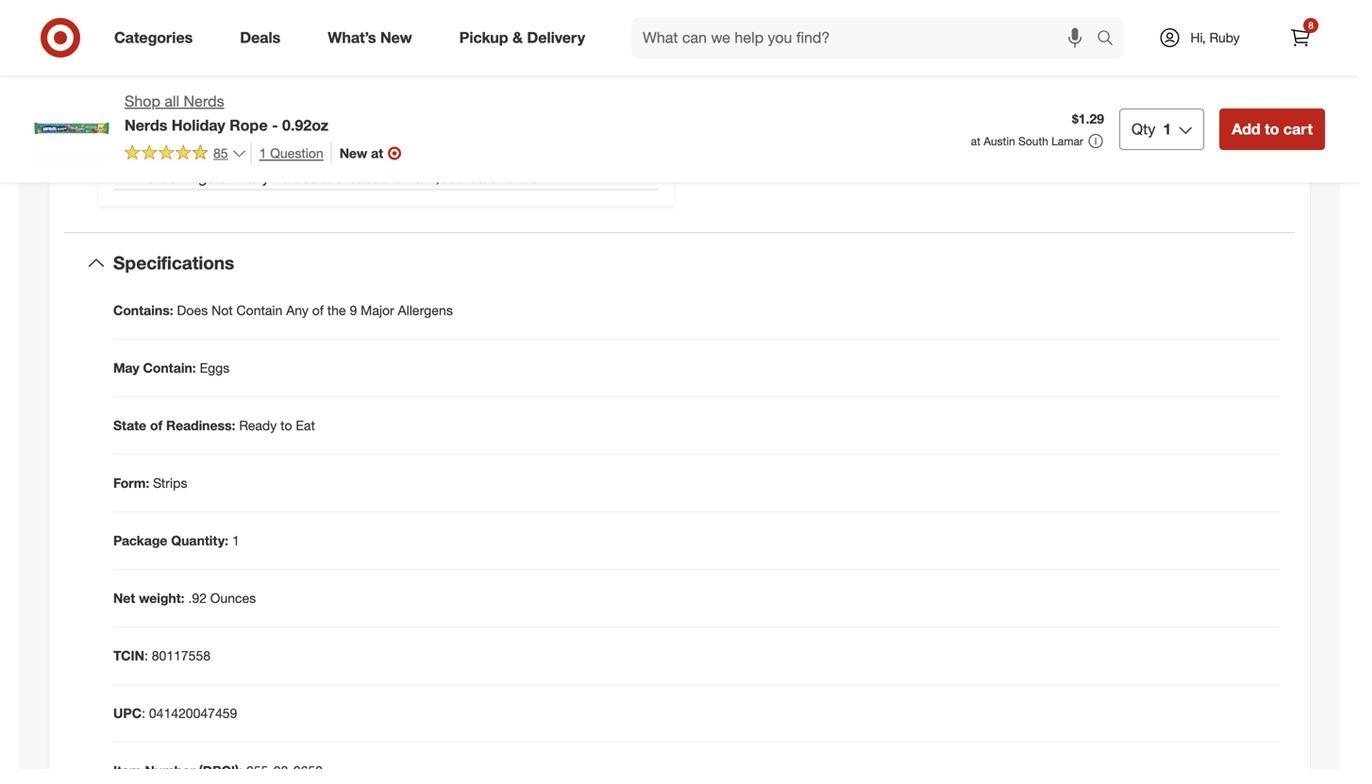 Task type: vqa. For each thing, say whether or not it's contained in the screenshot.
jose associated with San Jose Central 2161 Monterey Hwy 4.51 miles
no



Task type: locate. For each thing, give the bounding box(es) containing it.
at up based
[[371, 145, 383, 161]]

new right what's
[[380, 28, 412, 47]]

grm up the rope
[[238, 78, 265, 96]]

total carbohydrate 23
[[127, 44, 286, 62]]

may up inadvertently
[[704, 2, 733, 20]]

hi, ruby
[[1191, 29, 1240, 46]]

1 horizontal spatial may
[[704, 2, 733, 20]]

what's new
[[328, 28, 412, 47]]

1 horizontal spatial nerds
[[184, 92, 224, 110]]

0 vertical spatial :
[[144, 648, 148, 664]]

categories link
[[98, 17, 216, 59]]

0 vertical spatial total
[[127, 44, 162, 62]]

$1.29
[[1073, 110, 1105, 127]]

0 vertical spatial nerds
[[184, 92, 224, 110]]

0 horizontal spatial nerds
[[125, 116, 167, 134]]

2 total from the top
[[127, 78, 162, 96]]

total up shop
[[127, 44, 162, 62]]

of down 85
[[220, 168, 233, 186]]

pickup
[[460, 28, 509, 47]]

0 vertical spatial of
[[220, 168, 233, 186]]

such
[[1032, 2, 1064, 20]]

0 vertical spatial sugars
[[166, 78, 217, 96]]

inadvertently
[[704, 23, 792, 42]]

0 horizontal spatial to
[[281, 417, 292, 434]]

1 horizontal spatial 1
[[259, 145, 267, 161]]

at left austin
[[971, 134, 981, 148]]

0 vertical spatial to
[[1265, 120, 1280, 138]]

the left 9
[[327, 302, 346, 319]]

8 link
[[1280, 17, 1322, 59]]

sugars up added sugars 21 grm at the top left of page
[[166, 78, 217, 96]]

0 vertical spatial 21
[[221, 78, 238, 96]]

new up based
[[340, 145, 368, 161]]

may for may contain: egg., safety warning: small object such as hard and soft candies may inadvertently become lodged in the throat.
[[704, 2, 733, 20]]

1 horizontal spatial the
[[923, 23, 945, 42]]

deals
[[240, 28, 281, 47]]

1 vertical spatial :
[[142, 705, 145, 722]]

21
[[221, 78, 238, 96], [233, 111, 250, 130]]

1 horizontal spatial at
[[971, 134, 981, 148]]

85
[[213, 145, 228, 161]]

0 vertical spatial new
[[380, 28, 412, 47]]

specifications button
[[64, 233, 1296, 294]]

0 horizontal spatial may
[[113, 360, 139, 376]]

major
[[361, 302, 394, 319]]

added
[[127, 111, 174, 130]]

1 right qty
[[1164, 120, 1172, 138]]

total left all
[[127, 78, 162, 96]]

search
[[1089, 30, 1134, 49]]

1 question link
[[251, 142, 324, 164]]

may left contain:
[[113, 360, 139, 376]]

1 vertical spatial sugars
[[178, 111, 229, 130]]

upc : 041420047459
[[113, 705, 237, 722]]

search button
[[1089, 17, 1134, 62]]

grm
[[238, 78, 265, 96], [250, 111, 277, 130], [192, 145, 219, 164]]

0 vertical spatial may
[[704, 2, 733, 20]]

hi,
[[1191, 29, 1206, 46]]

0 vertical spatial grm
[[238, 78, 265, 96]]

sugars for total sugars
[[166, 78, 217, 96]]

: left the 80117558
[[144, 648, 148, 664]]

lamar
[[1052, 134, 1084, 148]]

0 vertical spatial 0%
[[636, 10, 659, 28]]

shop
[[125, 92, 160, 110]]

sugars down total sugars 21 grm
[[178, 111, 229, 130]]

at austin south lamar
[[971, 134, 1084, 148]]

eggs
[[200, 360, 230, 376]]

rope
[[230, 116, 268, 134]]

add
[[1232, 120, 1261, 138]]

are
[[322, 168, 343, 186]]

of right state in the bottom left of the page
[[150, 417, 163, 434]]

What can we help you find? suggestions appear below search field
[[632, 17, 1102, 59]]

specifications
[[113, 252, 234, 274]]

1 vertical spatial 1
[[259, 145, 267, 161]]

grm up 1 question link
[[250, 111, 277, 130]]

1 vertical spatial new
[[340, 145, 368, 161]]

shop all nerds nerds holiday rope - 0.92oz
[[125, 92, 329, 134]]

0 horizontal spatial new
[[340, 145, 368, 161]]

the right in
[[923, 23, 945, 42]]

tcin
[[113, 648, 144, 664]]

0% up 8%
[[636, 10, 659, 28]]

may
[[704, 2, 733, 20], [113, 360, 139, 376]]

total
[[127, 44, 162, 62], [127, 78, 162, 96]]

may
[[1240, 2, 1268, 20]]

throat.
[[949, 23, 992, 42]]

percentage
[[138, 168, 215, 186]]

1 vertical spatial the
[[327, 302, 346, 319]]

0 vertical spatial 1
[[1164, 120, 1172, 138]]

strips
[[153, 475, 187, 492]]

2 vertical spatial 1
[[232, 533, 240, 549]]

pickup & delivery
[[460, 28, 585, 47]]

1 vertical spatial grm
[[250, 111, 277, 130]]

to left the eat
[[281, 417, 292, 434]]

21 down carbohydrate
[[221, 78, 238, 96]]

2 vertical spatial grm
[[192, 145, 219, 164]]

contain:
[[143, 360, 196, 376]]

ounces
[[210, 590, 256, 607]]

all
[[165, 92, 179, 110]]

.92
[[188, 590, 207, 607]]

south
[[1019, 134, 1049, 148]]

the inside may contain: egg., safety warning: small object such as hard and soft candies may inadvertently become lodged in the throat.
[[923, 23, 945, 42]]

new
[[380, 28, 412, 47], [340, 145, 368, 161]]

1 vertical spatial 0%
[[636, 78, 659, 96]]

weight:
[[139, 590, 185, 607]]

of right any at left
[[312, 302, 324, 319]]

85 link
[[125, 142, 247, 166]]

sugars
[[166, 78, 217, 96], [178, 111, 229, 130]]

21 left -
[[233, 111, 250, 130]]

21 for added sugars
[[233, 111, 250, 130]]

holiday
[[172, 116, 225, 134]]

nerds down shop
[[125, 116, 167, 134]]

carbohydrate
[[166, 44, 265, 62]]

1 right quantity:
[[232, 533, 240, 549]]

the
[[923, 23, 945, 42], [327, 302, 346, 319]]

categories
[[114, 28, 193, 47]]

1 0% from the top
[[636, 10, 659, 28]]

1 horizontal spatial to
[[1265, 120, 1280, 138]]

net
[[113, 590, 135, 607]]

1 vertical spatial may
[[113, 360, 139, 376]]

2 horizontal spatial 1
[[1164, 120, 1172, 138]]

may inside may contain: egg., safety warning: small object such as hard and soft candies may inadvertently become lodged in the throat.
[[704, 2, 733, 20]]

8
[[1309, 19, 1314, 31]]

form: strips
[[113, 475, 187, 492]]

lodged
[[856, 23, 903, 42]]

allergens
[[398, 302, 453, 319]]

candies
[[1183, 2, 1236, 20]]

0 horizontal spatial of
[[150, 417, 163, 434]]

nerds up added sugars 21 grm at the top left of page
[[184, 92, 224, 110]]

what's
[[328, 28, 376, 47]]

package quantity: 1
[[113, 533, 240, 549]]

1 vertical spatial to
[[281, 417, 292, 434]]

0%
[[636, 10, 659, 28], [636, 78, 659, 96]]

sugars for added sugars
[[178, 111, 229, 130]]

may for may contain: eggs
[[113, 360, 139, 376]]

1 vertical spatial of
[[312, 302, 324, 319]]

1 up "daily"
[[259, 145, 267, 161]]

: left 041420047459
[[142, 705, 145, 722]]

1 horizontal spatial new
[[380, 28, 412, 47]]

grm down holiday
[[192, 145, 219, 164]]

1 total from the top
[[127, 44, 162, 62]]

0 vertical spatial the
[[923, 23, 945, 42]]

to right the add
[[1265, 120, 1280, 138]]

quantity:
[[171, 533, 229, 549]]

state of readiness: ready to eat
[[113, 417, 315, 434]]

new at
[[340, 145, 383, 161]]

total sugars 21 grm
[[127, 78, 265, 96]]

0 horizontal spatial the
[[327, 302, 346, 319]]

to
[[1265, 120, 1280, 138], [281, 417, 292, 434]]

1 vertical spatial total
[[127, 78, 162, 96]]

1 vertical spatial 21
[[233, 111, 250, 130]]

0% down 8%
[[636, 78, 659, 96]]



Task type: describe. For each thing, give the bounding box(es) containing it.
soft
[[1153, 2, 1179, 20]]

form:
[[113, 475, 149, 492]]

may contain: eggs
[[113, 360, 230, 376]]

*
[[128, 168, 134, 186]]

-
[[272, 116, 278, 134]]

: for tcin
[[144, 648, 148, 664]]

a
[[415, 168, 423, 186]]

21 for total sugars
[[221, 78, 238, 96]]

warning:
[[880, 2, 940, 20]]

eat
[[296, 417, 315, 434]]

add to cart
[[1232, 120, 1314, 138]]

2 0% from the top
[[636, 78, 659, 96]]

upc
[[113, 705, 142, 722]]

state
[[113, 417, 146, 434]]

041420047459
[[149, 705, 237, 722]]

ruby
[[1210, 29, 1240, 46]]

grm for total sugars 21 grm
[[238, 78, 265, 96]]

small
[[944, 2, 981, 20]]

in
[[907, 23, 919, 42]]

question
[[270, 145, 324, 161]]

daily
[[237, 168, 270, 186]]

total for total carbohydrate 23
[[127, 44, 162, 62]]

grm for added sugars 21 grm
[[250, 111, 277, 130]]

not
[[212, 302, 233, 319]]

any
[[286, 302, 309, 319]]

1 vertical spatial nerds
[[125, 116, 167, 134]]

contain
[[237, 302, 283, 319]]

net weight: .92 ounces
[[113, 590, 256, 607]]

become
[[796, 23, 852, 42]]

egg.,
[[795, 2, 829, 20]]

image of nerds holiday rope - 0.92oz image
[[34, 91, 110, 166]]

added sugars 21 grm
[[127, 111, 277, 130]]

9
[[350, 302, 357, 319]]

values
[[274, 168, 318, 186]]

0.92oz
[[282, 116, 329, 134]]

add to cart button
[[1220, 108, 1326, 150]]

0 horizontal spatial 1
[[232, 533, 240, 549]]

austin
[[984, 134, 1016, 148]]

safety
[[833, 2, 876, 20]]

23
[[269, 44, 286, 62]]

2,000
[[427, 168, 465, 186]]

: for upc
[[142, 705, 145, 722]]

qty 1
[[1132, 120, 1172, 138]]

deals link
[[224, 17, 304, 59]]

8%
[[636, 44, 659, 62]]

does
[[177, 302, 208, 319]]

contains: does not contain any of the 9 major allergens
[[113, 302, 453, 319]]

0
[[184, 145, 192, 164]]

qty
[[1132, 120, 1156, 138]]

pickup & delivery link
[[443, 17, 609, 59]]

may contain: egg., safety warning: small object such as hard and soft candies may inadvertently become lodged in the throat.
[[704, 2, 1268, 42]]

calorie
[[469, 168, 514, 186]]

tcin : 80117558
[[113, 648, 211, 664]]

diet.
[[519, 168, 548, 186]]

ready
[[239, 417, 277, 434]]

* percentage of daily values are based on a 2,000 calorie diet.
[[128, 168, 548, 186]]

hard
[[1089, 2, 1119, 20]]

object
[[985, 2, 1028, 20]]

cart
[[1284, 120, 1314, 138]]

on
[[394, 168, 411, 186]]

what's new link
[[312, 17, 436, 59]]

contain:
[[737, 2, 791, 20]]

1 horizontal spatial of
[[220, 168, 233, 186]]

delivery
[[527, 28, 585, 47]]

2 vertical spatial of
[[150, 417, 163, 434]]

2 horizontal spatial of
[[312, 302, 324, 319]]

&
[[513, 28, 523, 47]]

to inside button
[[1265, 120, 1280, 138]]

protein 0 grm
[[127, 145, 219, 164]]

80117558
[[152, 648, 211, 664]]

package
[[113, 533, 167, 549]]

based
[[347, 168, 390, 186]]

and
[[1123, 2, 1149, 20]]

total for total sugars 21 grm
[[127, 78, 162, 96]]

0 horizontal spatial at
[[371, 145, 383, 161]]



